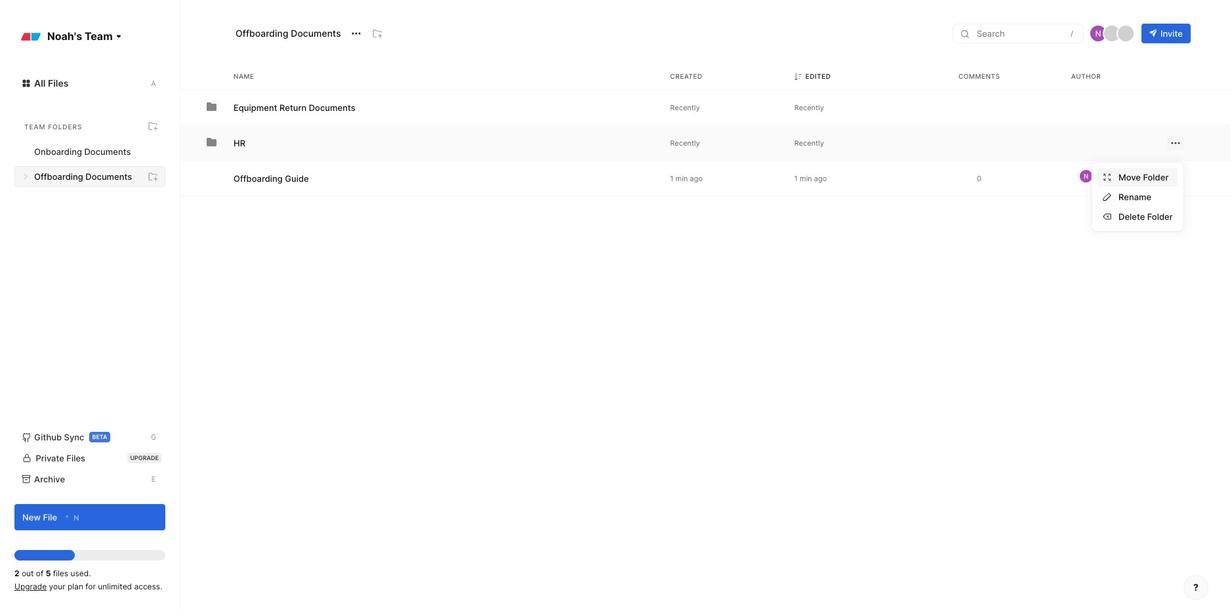 Task type: describe. For each thing, give the bounding box(es) containing it.
hr
[[234, 138, 246, 148]]

rename button
[[1098, 188, 1179, 206]]

offboarding documents inside offboarding documents button
[[34, 171, 132, 182]]

your
[[49, 582, 65, 592]]

onboarding documents
[[34, 146, 131, 157]]

upgrade button
[[14, 582, 47, 592]]

g
[[151, 433, 156, 442]]

edited
[[806, 72, 832, 80]]

1 min from the left
[[676, 174, 688, 183]]

offboarding up name
[[236, 28, 289, 39]]

offboarding guide
[[234, 173, 309, 183]]

delete
[[1119, 211, 1146, 222]]

1 1 from the left
[[671, 174, 674, 183]]

offboarding documents button
[[14, 166, 165, 187]]

all
[[34, 77, 46, 89]]

out
[[22, 569, 34, 578]]

plan
[[68, 582, 83, 592]]

unlimited
[[98, 582, 132, 592]]

file
[[43, 512, 57, 522]]

^ n
[[65, 513, 79, 522]]

guide
[[285, 173, 309, 183]]

invite button
[[1142, 24, 1192, 43]]

noah's team
[[47, 30, 113, 43]]

1 ago from the left
[[690, 174, 703, 183]]

files
[[53, 569, 68, 578]]

move
[[1119, 172, 1142, 183]]

all files
[[34, 77, 69, 89]]

private
[[36, 453, 64, 463]]

onboarding documents button
[[14, 141, 165, 162]]

upgrade
[[14, 582, 47, 592]]

0
[[978, 174, 982, 183]]

move folder
[[1119, 172, 1169, 183]]

documents inside onboarding documents button
[[84, 146, 131, 157]]

of
[[36, 569, 44, 578]]

n
[[74, 513, 79, 522]]

private files
[[36, 453, 85, 463]]

5
[[46, 569, 51, 578]]

team folders
[[24, 123, 82, 131]]

archive
[[34, 474, 65, 485]]

upgrade
[[130, 454, 159, 462]]

sync
[[64, 432, 84, 442]]

access.
[[134, 582, 162, 592]]

name
[[234, 72, 254, 80]]

created
[[671, 72, 703, 80]]

delete folder button
[[1098, 207, 1179, 226]]

rename
[[1119, 192, 1152, 202]]

? button
[[1184, 575, 1209, 600]]

folder for delete folder
[[1148, 211, 1174, 222]]



Task type: locate. For each thing, give the bounding box(es) containing it.
move folder button
[[1098, 168, 1179, 186]]

team
[[85, 30, 113, 43], [24, 123, 46, 131]]

1 min ago
[[671, 174, 703, 183], [795, 174, 827, 183]]

documents
[[291, 28, 341, 39], [309, 102, 356, 113], [84, 146, 131, 157], [86, 171, 132, 182]]

e
[[151, 475, 156, 484]]

0 horizontal spatial ago
[[690, 174, 703, 183]]

return
[[280, 102, 307, 113]]

a
[[151, 79, 156, 88]]

0 horizontal spatial min
[[676, 174, 688, 183]]

folders
[[48, 123, 82, 131]]

author
[[1072, 72, 1102, 80]]

0 horizontal spatial offboarding documents
[[34, 171, 132, 182]]

0 horizontal spatial 1 min ago
[[671, 174, 703, 183]]

delete folder
[[1119, 211, 1174, 222]]

0 vertical spatial files
[[48, 77, 69, 89]]

1 vertical spatial files
[[67, 453, 85, 463]]

1 horizontal spatial 1
[[795, 174, 798, 183]]

team inside noah's team button
[[85, 30, 113, 43]]

github
[[34, 432, 62, 442]]

files for all files
[[48, 77, 69, 89]]

team left folders
[[24, 123, 46, 131]]

1 horizontal spatial offboarding documents
[[236, 28, 341, 39]]

2 min from the left
[[800, 174, 813, 183]]

1 horizontal spatial ago
[[815, 174, 827, 183]]

1
[[671, 174, 674, 183], [795, 174, 798, 183]]

offboarding documents down onboarding documents
[[34, 171, 132, 182]]

min
[[676, 174, 688, 183], [800, 174, 813, 183]]

files down sync at the left bottom
[[67, 453, 85, 463]]

2 out of 5 files used. upgrade your plan for unlimited access.
[[14, 569, 162, 592]]

2 1 from the left
[[795, 174, 798, 183]]

1 horizontal spatial min
[[800, 174, 813, 183]]

1 vertical spatial offboarding documents
[[34, 171, 132, 182]]

1 horizontal spatial team
[[85, 30, 113, 43]]

new
[[22, 512, 41, 522]]

1 horizontal spatial 1 min ago
[[795, 174, 827, 183]]

0 vertical spatial offboarding documents
[[236, 28, 341, 39]]

files right the all
[[48, 77, 69, 89]]

equipment return documents
[[234, 102, 356, 113]]

offboarding down onboarding
[[34, 171, 83, 182]]

documents inside offboarding documents button
[[86, 171, 132, 182]]

ago
[[690, 174, 703, 183], [815, 174, 827, 183]]

0 vertical spatial team
[[85, 30, 113, 43]]

offboarding documents
[[236, 28, 341, 39], [34, 171, 132, 182]]

^
[[65, 513, 69, 522]]

team right noah's
[[85, 30, 113, 43]]

1 1 min ago from the left
[[671, 174, 703, 183]]

files
[[48, 77, 69, 89], [67, 453, 85, 463]]

0 horizontal spatial 1
[[671, 174, 674, 183]]

folder
[[1144, 172, 1169, 183], [1148, 211, 1174, 222]]

used.
[[71, 569, 91, 578]]

folder right delete
[[1148, 211, 1174, 222]]

github sync
[[34, 432, 84, 442]]

1 vertical spatial team
[[24, 123, 46, 131]]

1 vertical spatial folder
[[1148, 211, 1174, 222]]

offboarding inside button
[[34, 171, 83, 182]]

comments
[[959, 72, 1001, 80]]

equipment
[[234, 102, 277, 113]]

2 ago from the left
[[815, 174, 827, 183]]

?
[[1194, 582, 1199, 593]]

2
[[14, 569, 19, 578]]

0 vertical spatial folder
[[1144, 172, 1169, 183]]

Search  text field
[[976, 28, 1076, 39]]

new file
[[22, 512, 57, 522]]

onboarding
[[34, 146, 82, 157]]

offboarding documents up name
[[236, 28, 341, 39]]

for
[[86, 582, 96, 592]]

offboarding left guide
[[234, 173, 283, 183]]

noah's team button
[[14, 23, 132, 49]]

beta
[[92, 433, 107, 441]]

invite
[[1161, 28, 1184, 38]]

recently
[[671, 103, 700, 112], [795, 103, 825, 112], [671, 138, 700, 147], [795, 138, 825, 147]]

files for private files
[[67, 453, 85, 463]]

folder for move folder
[[1144, 172, 1169, 183]]

2 1 min ago from the left
[[795, 174, 827, 183]]

noah's
[[47, 30, 82, 43]]

folder right the move at the top of the page
[[1144, 172, 1169, 183]]

offboarding
[[236, 28, 289, 39], [34, 171, 83, 182], [234, 173, 283, 183]]

0 horizontal spatial team
[[24, 123, 46, 131]]



